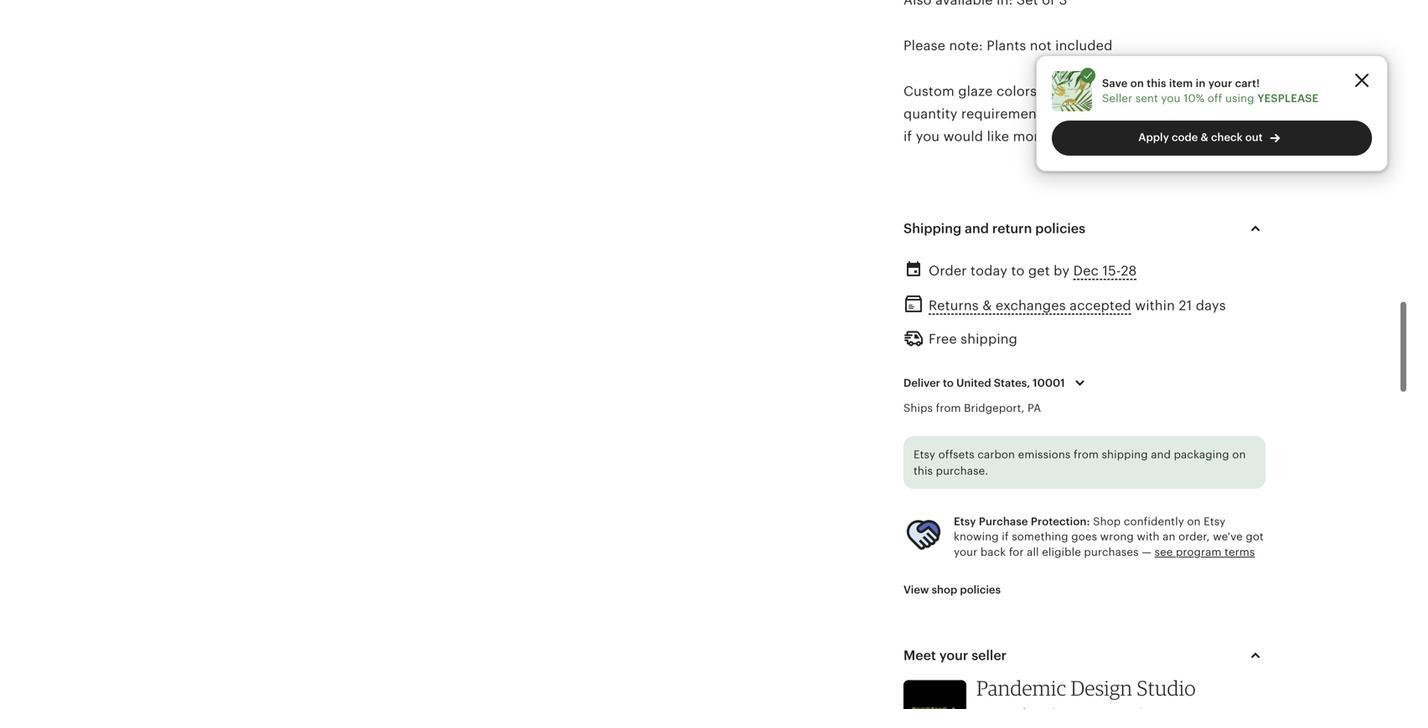 Task type: describe. For each thing, give the bounding box(es) containing it.
free
[[929, 332, 957, 347]]

shop
[[1093, 516, 1121, 529]]

shipping and return policies
[[904, 221, 1086, 236]]

seller
[[1102, 92, 1133, 105]]

etsy inside shop confidently on etsy knowing if something goes wrong with an order, we've got your back for all eligible purchases —
[[1204, 516, 1226, 529]]

meet
[[904, 649, 936, 664]]

item
[[1169, 77, 1193, 90]]

15-
[[1103, 264, 1121, 279]]

by
[[1054, 264, 1070, 279]]

shop
[[932, 584, 957, 597]]

returns & exchanges accepted within 21 days
[[929, 298, 1226, 313]]

shipping
[[904, 221, 962, 236]]

off
[[1208, 92, 1222, 105]]

please inside custom glaze colors are available for an additional fee, quantity requirement, and lead time.  please contact us if you would like more information.
[[1146, 106, 1188, 122]]

0 vertical spatial &
[[1201, 131, 1209, 144]]

carbon
[[978, 449, 1015, 461]]

purchase.
[[936, 465, 988, 478]]

code
[[1172, 131, 1198, 144]]

states,
[[994, 377, 1030, 390]]

got
[[1246, 531, 1264, 544]]

order today to get by dec 15-28
[[929, 264, 1137, 279]]

on inside shop confidently on etsy knowing if something goes wrong with an order, we've got your back for all eligible purchases —
[[1187, 516, 1201, 529]]

program
[[1176, 546, 1222, 559]]

quantity
[[904, 106, 958, 122]]

fee,
[[1237, 84, 1261, 99]]

within
[[1135, 298, 1175, 313]]

policies inside dropdown button
[[1035, 221, 1086, 236]]

etsy for etsy offsets carbon emissions from shipping and packaging on this purchase.
[[914, 449, 936, 461]]

studio
[[1137, 676, 1196, 701]]

0 horizontal spatial please
[[904, 38, 946, 53]]

confidently
[[1124, 516, 1184, 529]]

accepted
[[1070, 298, 1131, 313]]

please note: plants not included
[[904, 38, 1113, 53]]

check
[[1211, 131, 1243, 144]]

packaging
[[1174, 449, 1229, 461]]

deliver to united states, 10001 button
[[891, 366, 1103, 401]]

goes
[[1071, 531, 1097, 544]]

something
[[1012, 531, 1068, 544]]

ships
[[904, 402, 933, 415]]

not
[[1030, 38, 1052, 53]]

if inside shop confidently on etsy knowing if something goes wrong with an order, we've got your back for all eligible purchases —
[[1002, 531, 1009, 544]]

return
[[992, 221, 1032, 236]]

would
[[943, 129, 983, 144]]

using
[[1225, 92, 1254, 105]]

available
[[1065, 84, 1123, 99]]

free shipping
[[929, 332, 1018, 347]]

this inside 'save on this item in your cart! seller sent you 10% off using yesplease'
[[1147, 77, 1166, 90]]

for inside custom glaze colors are available for an additional fee, quantity requirement, and lead time.  please contact us if you would like more information.
[[1126, 84, 1145, 99]]

dec
[[1073, 264, 1099, 279]]

we've
[[1213, 531, 1243, 544]]

custom
[[904, 84, 955, 99]]

design
[[1071, 676, 1133, 701]]

knowing
[[954, 531, 999, 544]]

contact
[[1192, 106, 1242, 122]]

days
[[1196, 298, 1226, 313]]

purchase
[[979, 516, 1028, 529]]

shipping and return policies button
[[889, 209, 1281, 249]]

us
[[1246, 106, 1261, 122]]

returns & exchanges accepted button
[[929, 294, 1131, 318]]

bridgeport,
[[964, 402, 1025, 415]]

1 horizontal spatial to
[[1011, 264, 1025, 279]]

note:
[[949, 38, 983, 53]]

apply
[[1139, 131, 1169, 144]]

terms
[[1225, 546, 1255, 559]]

and inside custom glaze colors are available for an additional fee, quantity requirement, and lead time.  please contact us if you would like more information.
[[1050, 106, 1074, 122]]

your inside shop confidently on etsy knowing if something goes wrong with an order, we've got your back for all eligible purchases —
[[954, 546, 978, 559]]

united
[[956, 377, 991, 390]]

get
[[1028, 264, 1050, 279]]

view
[[904, 584, 929, 597]]

21
[[1179, 298, 1192, 313]]

28
[[1121, 264, 1137, 279]]

etsy offsets carbon emissions from shipping and packaging on this purchase.
[[914, 449, 1246, 478]]

apply code & check out
[[1139, 131, 1263, 144]]

dec 15-28 button
[[1073, 259, 1137, 284]]

apply code & check out link
[[1052, 121, 1372, 156]]

you inside custom glaze colors are available for an additional fee, quantity requirement, and lead time.  please contact us if you would like more information.
[[916, 129, 940, 144]]

custom glaze colors are available for an additional fee, quantity requirement, and lead time.  please contact us if you would like more information.
[[904, 84, 1261, 144]]

view shop policies button
[[891, 576, 1013, 606]]

10%
[[1184, 92, 1205, 105]]

sent
[[1136, 92, 1158, 105]]

protection:
[[1031, 516, 1090, 529]]

an inside custom glaze colors are available for an additional fee, quantity requirement, and lead time.  please contact us if you would like more information.
[[1148, 84, 1164, 99]]

more
[[1013, 129, 1047, 144]]

from inside the etsy offsets carbon emissions from shipping and packaging on this purchase.
[[1074, 449, 1099, 461]]

and inside the etsy offsets carbon emissions from shipping and packaging on this purchase.
[[1151, 449, 1171, 461]]



Task type: vqa. For each thing, say whether or not it's contained in the screenshot.
9.60 SALE
no



Task type: locate. For each thing, give the bounding box(es) containing it.
to left united
[[943, 377, 954, 390]]

10001
[[1033, 377, 1065, 390]]

shipping up deliver to united states, 10001
[[961, 332, 1018, 347]]

0 vertical spatial please
[[904, 38, 946, 53]]

from right ships
[[936, 402, 961, 415]]

see program terms
[[1155, 546, 1255, 559]]

1 horizontal spatial you
[[1161, 92, 1181, 105]]

0 horizontal spatial policies
[[960, 584, 1001, 597]]

0 vertical spatial policies
[[1035, 221, 1086, 236]]

& right code
[[1201, 131, 1209, 144]]

requirement,
[[961, 106, 1046, 122]]

policies inside button
[[960, 584, 1001, 597]]

and
[[1050, 106, 1074, 122], [965, 221, 989, 236], [1151, 449, 1171, 461]]

2 horizontal spatial etsy
[[1204, 516, 1226, 529]]

0 horizontal spatial to
[[943, 377, 954, 390]]

emissions
[[1018, 449, 1071, 461]]

colors
[[997, 84, 1037, 99]]

1 horizontal spatial for
[[1126, 84, 1145, 99]]

meet your seller
[[904, 649, 1007, 664]]

etsy inside the etsy offsets carbon emissions from shipping and packaging on this purchase.
[[914, 449, 936, 461]]

2 vertical spatial on
[[1187, 516, 1201, 529]]

order,
[[1179, 531, 1210, 544]]

shop confidently on etsy knowing if something goes wrong with an order, we've got your back for all eligible purchases —
[[954, 516, 1264, 559]]

1 horizontal spatial &
[[1201, 131, 1209, 144]]

etsy left offsets
[[914, 449, 936, 461]]

exchanges
[[996, 298, 1066, 313]]

1 vertical spatial your
[[954, 546, 978, 559]]

on right packaging
[[1232, 449, 1246, 461]]

1 vertical spatial on
[[1232, 449, 1246, 461]]

policies
[[1035, 221, 1086, 236], [960, 584, 1001, 597]]

0 horizontal spatial from
[[936, 402, 961, 415]]

returns
[[929, 298, 979, 313]]

on inside the etsy offsets carbon emissions from shipping and packaging on this purchase.
[[1232, 449, 1246, 461]]

0 vertical spatial on
[[1131, 77, 1144, 90]]

1 vertical spatial if
[[1002, 531, 1009, 544]]

1 vertical spatial and
[[965, 221, 989, 236]]

purchases
[[1084, 546, 1139, 559]]

0 horizontal spatial on
[[1131, 77, 1144, 90]]

and down are
[[1050, 106, 1074, 122]]

this up 'sent'
[[1147, 77, 1166, 90]]

—
[[1142, 546, 1152, 559]]

0 horizontal spatial and
[[965, 221, 989, 236]]

out
[[1245, 131, 1263, 144]]

in
[[1196, 77, 1206, 90]]

0 horizontal spatial this
[[914, 465, 933, 478]]

see
[[1155, 546, 1173, 559]]

you down the quantity
[[916, 129, 940, 144]]

for left all
[[1009, 546, 1024, 559]]

etsy purchase protection:
[[954, 516, 1090, 529]]

included
[[1055, 38, 1113, 53]]

please left the note:
[[904, 38, 946, 53]]

0 vertical spatial this
[[1147, 77, 1166, 90]]

0 vertical spatial and
[[1050, 106, 1074, 122]]

seller
[[972, 649, 1007, 664]]

1 vertical spatial you
[[916, 129, 940, 144]]

&
[[1201, 131, 1209, 144], [983, 298, 992, 313]]

& right the returns
[[983, 298, 992, 313]]

to
[[1011, 264, 1025, 279], [943, 377, 954, 390]]

this
[[1147, 77, 1166, 90], [914, 465, 933, 478]]

etsy
[[914, 449, 936, 461], [954, 516, 976, 529], [1204, 516, 1226, 529]]

1 horizontal spatial on
[[1187, 516, 1201, 529]]

with
[[1137, 531, 1160, 544]]

shipping inside the etsy offsets carbon emissions from shipping and packaging on this purchase.
[[1102, 449, 1148, 461]]

if
[[904, 129, 912, 144], [1002, 531, 1009, 544]]

shipping up shop
[[1102, 449, 1148, 461]]

1 horizontal spatial etsy
[[954, 516, 976, 529]]

1 horizontal spatial policies
[[1035, 221, 1086, 236]]

all
[[1027, 546, 1039, 559]]

pa
[[1028, 402, 1041, 415]]

etsy up the we've
[[1204, 516, 1226, 529]]

and left return
[[965, 221, 989, 236]]

0 horizontal spatial &
[[983, 298, 992, 313]]

cart!
[[1235, 77, 1260, 90]]

order
[[929, 264, 967, 279]]

policies up by at the top of page
[[1035, 221, 1086, 236]]

offsets
[[939, 449, 975, 461]]

on up order, on the bottom right of the page
[[1187, 516, 1201, 529]]

to inside deliver to united states, 10001 'dropdown button'
[[943, 377, 954, 390]]

2 horizontal spatial and
[[1151, 449, 1171, 461]]

an up see
[[1163, 531, 1176, 544]]

if down the quantity
[[904, 129, 912, 144]]

if inside custom glaze colors are available for an additional fee, quantity requirement, and lead time.  please contact us if you would like more information.
[[904, 129, 912, 144]]

1 horizontal spatial please
[[1146, 106, 1188, 122]]

are
[[1041, 84, 1061, 99]]

1 horizontal spatial this
[[1147, 77, 1166, 90]]

0 horizontal spatial you
[[916, 129, 940, 144]]

ships from bridgeport, pa
[[904, 402, 1041, 415]]

0 vertical spatial to
[[1011, 264, 1025, 279]]

0 vertical spatial if
[[904, 129, 912, 144]]

to left get
[[1011, 264, 1025, 279]]

1 horizontal spatial shipping
[[1102, 449, 1148, 461]]

lead
[[1078, 106, 1106, 122]]

you down item
[[1161, 92, 1181, 105]]

1 vertical spatial please
[[1146, 106, 1188, 122]]

1 vertical spatial shipping
[[1102, 449, 1148, 461]]

your inside dropdown button
[[939, 649, 968, 664]]

1 vertical spatial an
[[1163, 531, 1176, 544]]

1 vertical spatial policies
[[960, 584, 1001, 597]]

0 vertical spatial an
[[1148, 84, 1164, 99]]

your up off
[[1208, 77, 1232, 90]]

0 vertical spatial shipping
[[961, 332, 1018, 347]]

additional
[[1168, 84, 1233, 99]]

0 horizontal spatial shipping
[[961, 332, 1018, 347]]

see program terms link
[[1155, 546, 1255, 559]]

an left item
[[1148, 84, 1164, 99]]

etsy up the knowing
[[954, 516, 976, 529]]

policies right shop
[[960, 584, 1001, 597]]

2 vertical spatial and
[[1151, 449, 1171, 461]]

1 horizontal spatial if
[[1002, 531, 1009, 544]]

like
[[987, 129, 1009, 144]]

on inside 'save on this item in your cart! seller sent you 10% off using yesplease'
[[1131, 77, 1144, 90]]

you
[[1161, 92, 1181, 105], [916, 129, 940, 144]]

1 horizontal spatial and
[[1050, 106, 1074, 122]]

0 vertical spatial from
[[936, 402, 961, 415]]

this left the purchase. at the bottom of page
[[914, 465, 933, 478]]

today
[[971, 264, 1008, 279]]

deliver
[[904, 377, 940, 390]]

glaze
[[958, 84, 993, 99]]

eligible
[[1042, 546, 1081, 559]]

an inside shop confidently on etsy knowing if something goes wrong with an order, we've got your back for all eligible purchases —
[[1163, 531, 1176, 544]]

meet your seller button
[[889, 636, 1281, 676]]

1 vertical spatial to
[[943, 377, 954, 390]]

for inside shop confidently on etsy knowing if something goes wrong with an order, we've got your back for all eligible purchases —
[[1009, 546, 1024, 559]]

your
[[1208, 77, 1232, 90], [954, 546, 978, 559], [939, 649, 968, 664]]

1 vertical spatial for
[[1009, 546, 1024, 559]]

0 horizontal spatial if
[[904, 129, 912, 144]]

your inside 'save on this item in your cart! seller sent you 10% off using yesplease'
[[1208, 77, 1232, 90]]

deliver to united states, 10001
[[904, 377, 1065, 390]]

pandemic
[[977, 676, 1066, 701]]

2 horizontal spatial on
[[1232, 449, 1246, 461]]

yesplease
[[1257, 92, 1319, 105]]

1 vertical spatial from
[[1074, 449, 1099, 461]]

1 vertical spatial &
[[983, 298, 992, 313]]

please down 'sent'
[[1146, 106, 1188, 122]]

save on this item in your cart! seller sent you 10% off using yesplease
[[1102, 77, 1319, 105]]

pandemic design studio
[[977, 676, 1196, 701]]

and inside dropdown button
[[965, 221, 989, 236]]

from right emissions
[[1074, 449, 1099, 461]]

etsy for etsy purchase protection:
[[954, 516, 976, 529]]

and left packaging
[[1151, 449, 1171, 461]]

wrong
[[1100, 531, 1134, 544]]

this inside the etsy offsets carbon emissions from shipping and packaging on this purchase.
[[914, 465, 933, 478]]

if down purchase
[[1002, 531, 1009, 544]]

0 horizontal spatial for
[[1009, 546, 1024, 559]]

1 vertical spatial this
[[914, 465, 933, 478]]

your right meet at the bottom right of the page
[[939, 649, 968, 664]]

you inside 'save on this item in your cart! seller sent you 10% off using yesplease'
[[1161, 92, 1181, 105]]

back
[[981, 546, 1006, 559]]

on up 'sent'
[[1131, 77, 1144, 90]]

2 vertical spatial your
[[939, 649, 968, 664]]

0 horizontal spatial etsy
[[914, 449, 936, 461]]

0 vertical spatial your
[[1208, 77, 1232, 90]]

1 horizontal spatial from
[[1074, 449, 1099, 461]]

view shop policies
[[904, 584, 1001, 597]]

for up time.
[[1126, 84, 1145, 99]]

0 vertical spatial you
[[1161, 92, 1181, 105]]

0 vertical spatial for
[[1126, 84, 1145, 99]]

your down the knowing
[[954, 546, 978, 559]]

time.
[[1110, 106, 1143, 122]]



